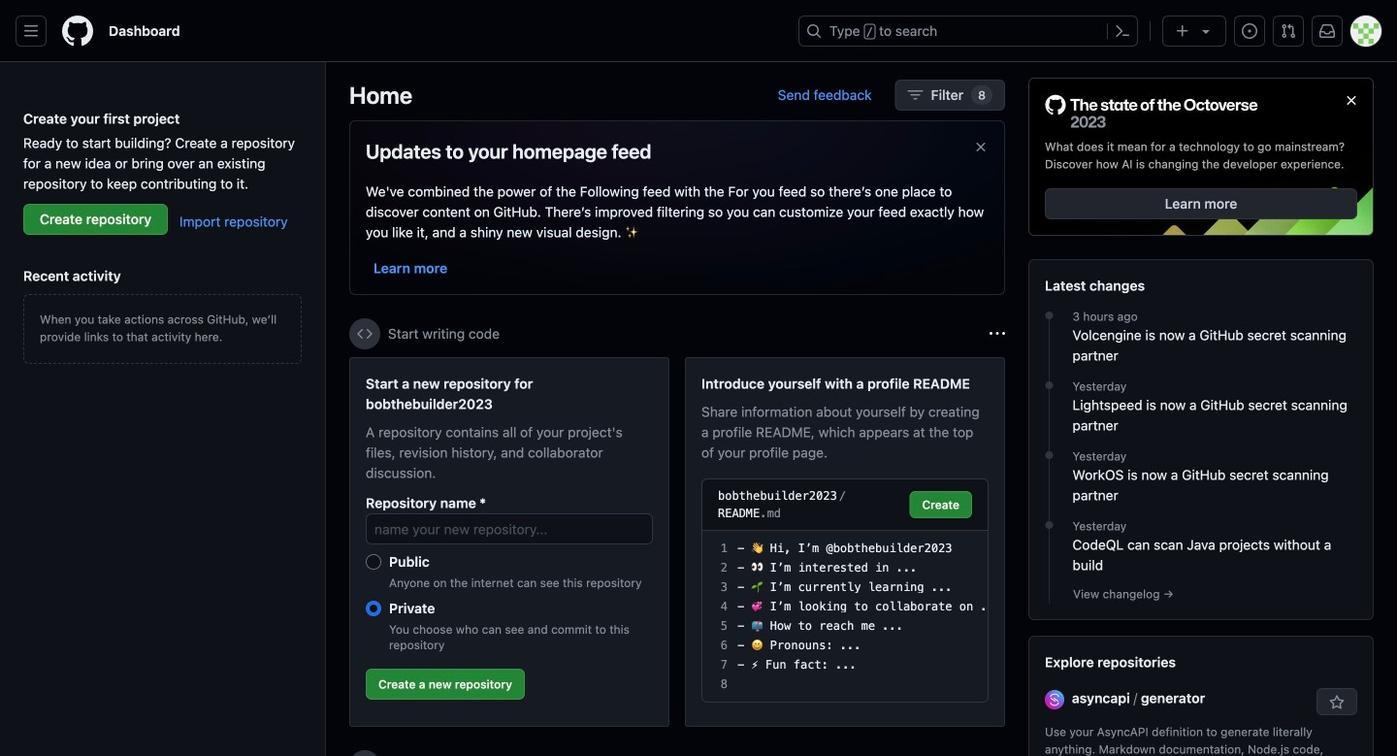 Task type: locate. For each thing, give the bounding box(es) containing it.
None radio
[[366, 554, 381, 570], [366, 601, 381, 616], [366, 554, 381, 570], [366, 601, 381, 616]]

1 dot fill image from the top
[[1042, 308, 1058, 323]]

dot fill image
[[1042, 378, 1058, 393]]

None submit
[[910, 491, 973, 518]]

0 vertical spatial dot fill image
[[1042, 308, 1058, 323]]

start a new repository element
[[349, 357, 670, 727]]

close image
[[1344, 93, 1360, 108]]

1 vertical spatial dot fill image
[[1042, 448, 1058, 463]]

dot fill image
[[1042, 308, 1058, 323], [1042, 448, 1058, 463], [1042, 517, 1058, 533]]

introduce yourself with a profile readme element
[[685, 357, 1006, 727]]

explore element
[[1029, 78, 1374, 756]]

2 vertical spatial dot fill image
[[1042, 517, 1058, 533]]

git pull request image
[[1281, 23, 1297, 39]]

3 dot fill image from the top
[[1042, 517, 1058, 533]]

none submit inside introduce yourself with a profile readme element
[[910, 491, 973, 518]]



Task type: vqa. For each thing, say whether or not it's contained in the screenshot.
why am i seeing this? image at the right top of the page
yes



Task type: describe. For each thing, give the bounding box(es) containing it.
@asyncapi profile image
[[1045, 690, 1065, 709]]

2 dot fill image from the top
[[1042, 448, 1058, 463]]

github logo image
[[1045, 94, 1259, 130]]

issue opened image
[[1242, 23, 1258, 39]]

explore repositories navigation
[[1029, 636, 1374, 756]]

code image
[[357, 326, 373, 342]]

x image
[[974, 139, 989, 155]]

homepage image
[[62, 16, 93, 47]]

notifications image
[[1320, 23, 1336, 39]]

plus image
[[1175, 23, 1191, 39]]

command palette image
[[1115, 23, 1131, 39]]

filter image
[[908, 87, 924, 103]]

triangle down image
[[1199, 23, 1214, 39]]

why am i seeing this? image
[[990, 326, 1006, 342]]

name your new repository... text field
[[366, 513, 653, 545]]

star this repository image
[[1330, 695, 1345, 711]]



